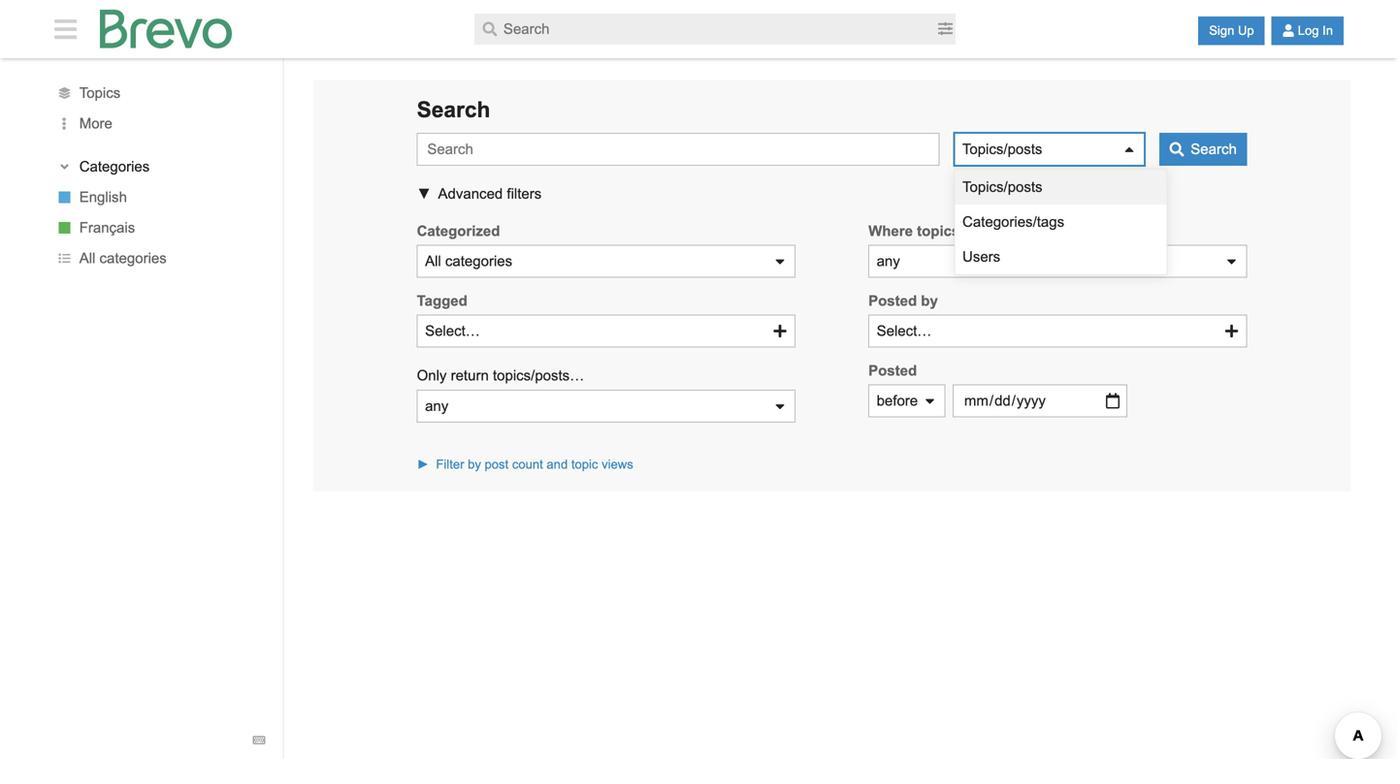 Task type: locate. For each thing, give the bounding box(es) containing it.
None search field
[[313, 80, 1351, 492]]

français
[[79, 220, 135, 236]]

all categories down the categorized
[[425, 253, 512, 269]]

search right search image
[[1191, 141, 1237, 157]]

all categories
[[79, 251, 167, 267], [425, 253, 512, 269]]

all categories down français
[[79, 251, 167, 267]]

by down topics
[[921, 293, 938, 309]]

log
[[1298, 23, 1319, 38]]

where
[[868, 223, 913, 239]]

where topics
[[868, 223, 960, 239]]

1 vertical spatial posted
[[868, 363, 917, 379]]

hide sidebar image
[[49, 16, 82, 42]]

1 vertical spatial search
[[1191, 141, 1237, 157]]

categories down the categorized
[[445, 253, 512, 269]]

all
[[79, 251, 95, 267], [425, 253, 441, 269]]

enter search keyword text field
[[417, 133, 940, 166]]

english
[[79, 189, 127, 205]]

1 vertical spatial by
[[468, 458, 481, 472]]

menu
[[955, 170, 1167, 275]]

post
[[485, 458, 509, 472]]

1 vertical spatial any
[[425, 398, 449, 414]]

0 horizontal spatial search
[[417, 98, 490, 122]]

search
[[417, 98, 490, 122], [1191, 141, 1237, 157]]

0 vertical spatial any
[[877, 253, 900, 269]]

Search text field
[[474, 14, 935, 45]]

posted up before
[[868, 363, 917, 379]]

none search field containing search
[[313, 80, 1351, 492]]

0 vertical spatial posted
[[868, 293, 917, 309]]

select… down tagged
[[425, 323, 480, 339]]

user image
[[1282, 24, 1295, 37]]

ellipsis v image
[[55, 117, 74, 130]]

select…
[[425, 323, 480, 339], [877, 323, 932, 339]]

by left post in the left bottom of the page
[[468, 458, 481, 472]]

any down where
[[877, 253, 900, 269]]

0 horizontal spatial any
[[425, 398, 449, 414]]

topics link
[[36, 78, 283, 108]]

2 posted from the top
[[868, 363, 917, 379]]

all right the list image
[[79, 251, 95, 267]]

log in
[[1298, 23, 1333, 38]]

all down the categorized
[[425, 253, 441, 269]]

all inside search box
[[425, 253, 441, 269]]

1 horizontal spatial by
[[921, 293, 938, 309]]

0 horizontal spatial by
[[468, 458, 481, 472]]

radio item
[[955, 170, 1167, 205], [955, 205, 1167, 240], [955, 240, 1167, 275]]

views
[[602, 458, 633, 472]]

topic
[[571, 458, 598, 472]]

posted
[[868, 293, 917, 309], [868, 363, 917, 379]]

1 horizontal spatial search
[[1191, 141, 1237, 157]]

advanced
[[438, 186, 503, 202]]

search up "advanced"
[[417, 98, 490, 122]]

categories inside search box
[[445, 253, 512, 269]]

1 horizontal spatial all
[[425, 253, 441, 269]]

list image
[[59, 253, 70, 265]]

0 horizontal spatial all categories
[[79, 251, 167, 267]]

0 horizontal spatial select…
[[425, 323, 480, 339]]

more button
[[36, 108, 283, 139]]

0 vertical spatial by
[[921, 293, 938, 309]]

sign
[[1209, 23, 1234, 38]]

0 vertical spatial search
[[417, 98, 490, 122]]

1 select… from the left
[[425, 323, 480, 339]]

posted down where
[[868, 293, 917, 309]]

categories
[[79, 159, 150, 175]]

select… down posted by
[[877, 323, 932, 339]]

categories
[[99, 251, 167, 267], [445, 253, 512, 269]]

by
[[921, 293, 938, 309], [468, 458, 481, 472]]

1 radio item from the top
[[955, 170, 1167, 205]]

1 horizontal spatial any
[[877, 253, 900, 269]]

only
[[417, 368, 447, 384]]

categories button
[[55, 157, 265, 177]]

english link
[[36, 182, 283, 213]]

select… for tagged
[[425, 323, 480, 339]]

2 select… from the left
[[877, 323, 932, 339]]

topics/posts
[[962, 141, 1042, 157]]

1 horizontal spatial select…
[[877, 323, 932, 339]]

1 horizontal spatial categories
[[445, 253, 512, 269]]

posted for posted by
[[868, 293, 917, 309]]

1 horizontal spatial all categories
[[425, 253, 512, 269]]

1 posted from the top
[[868, 293, 917, 309]]

search button
[[1159, 133, 1247, 166]]

any
[[877, 253, 900, 269], [425, 398, 449, 414]]

any down only
[[425, 398, 449, 414]]

categories down français
[[99, 251, 167, 267]]



Task type: vqa. For each thing, say whether or not it's contained in the screenshot.
Search Box containing Search
yes



Task type: describe. For each thing, give the bounding box(es) containing it.
any for only
[[425, 398, 449, 414]]

0 horizontal spatial all
[[79, 251, 95, 267]]

posted for posted
[[868, 363, 917, 379]]

search inside search button
[[1191, 141, 1237, 157]]

before
[[877, 393, 918, 409]]

only return topics/posts…
[[417, 368, 584, 384]]

menu inside search "main content"
[[955, 170, 1167, 275]]

sign up button
[[1198, 16, 1265, 45]]

topics
[[917, 223, 960, 239]]

3 radio item from the top
[[955, 240, 1167, 275]]

tagged
[[417, 293, 467, 309]]

select… for posted by
[[877, 323, 932, 339]]

none search field inside search "main content"
[[313, 80, 1351, 492]]

0 horizontal spatial categories
[[99, 251, 167, 267]]

brevo community image
[[100, 10, 232, 49]]

filter
[[436, 458, 464, 472]]

all categories inside search box
[[425, 253, 512, 269]]

2 radio item from the top
[[955, 205, 1167, 240]]

topics
[[79, 85, 121, 101]]

français link
[[36, 213, 283, 244]]

posted by
[[868, 293, 938, 309]]

return
[[451, 368, 489, 384]]

count
[[512, 458, 543, 472]]

filter by post count and topic views
[[436, 458, 633, 472]]

sign up
[[1209, 23, 1254, 38]]

layer group image
[[59, 87, 70, 99]]

log in button
[[1272, 16, 1344, 45]]

topics/posts…
[[493, 368, 584, 384]]

and
[[547, 458, 568, 472]]

in
[[1323, 23, 1333, 38]]

search main content
[[36, 58, 1361, 760]]

angle down image
[[58, 161, 71, 173]]

filters
[[507, 186, 542, 202]]

any for where
[[877, 253, 900, 269]]

search image
[[1170, 142, 1184, 157]]

advanced filters
[[438, 186, 542, 202]]

search image
[[483, 22, 497, 36]]

categorized
[[417, 223, 500, 239]]

open advanced search image
[[938, 21, 953, 36]]

up
[[1238, 23, 1254, 38]]

by for filter
[[468, 458, 481, 472]]

by for posted
[[921, 293, 938, 309]]

more
[[79, 116, 112, 132]]

keyboard shortcuts image
[[253, 734, 265, 747]]

date date field
[[953, 385, 1128, 418]]

all categories link
[[36, 244, 283, 274]]



